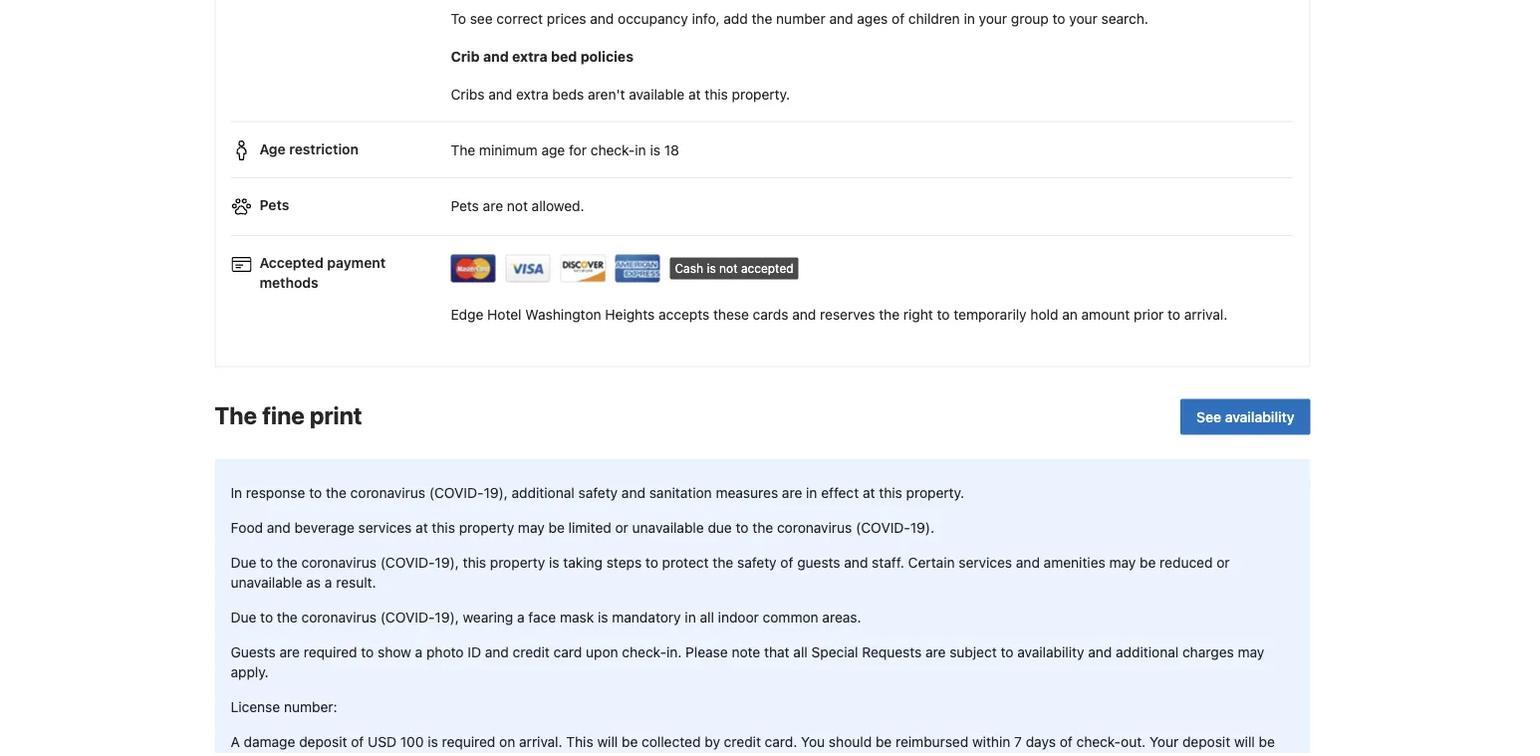 Task type: locate. For each thing, give the bounding box(es) containing it.
of inside due to the coronavirus (covid-19), this property is taking steps to protect the safety of guests and staff. certain services and amenities may be reduced or unavailable as a result.
[[781, 554, 794, 571]]

as
[[306, 574, 321, 591]]

to right prior
[[1168, 306, 1181, 323]]

1 horizontal spatial availability
[[1225, 408, 1295, 425]]

may
[[518, 519, 545, 536], [1110, 554, 1136, 571], [1238, 644, 1265, 660]]

safety inside due to the coronavirus (covid-19), this property is taking steps to protect the safety of guests and staff. certain services and amenities may be reduced or unavailable as a result.
[[737, 554, 777, 571]]

0 vertical spatial unavailable
[[632, 519, 704, 536]]

1 due from the top
[[231, 554, 256, 571]]

age
[[542, 142, 565, 158]]

to right right
[[937, 306, 950, 323]]

arrival. inside a damage deposit of usd 100 is required on arrival. this will be collected by credit card. you should be reimbursed within 7 days of check-out. your deposit will be
[[519, 734, 563, 750]]

1 vertical spatial the
[[215, 401, 257, 429]]

1 vertical spatial required
[[442, 734, 496, 750]]

availability inside guests are required to show a photo id and credit card upon check-in. please note that all special requests are subject to availability and additional charges may apply.
[[1018, 644, 1085, 660]]

is inside a damage deposit of usd 100 is required on arrival. this will be collected by credit card. you should be reimbursed within 7 days of check-out. your deposit will be
[[428, 734, 438, 750]]

0 horizontal spatial unavailable
[[231, 574, 302, 591]]

aren't
[[588, 86, 625, 103]]

available
[[629, 86, 685, 103]]

a right show
[[415, 644, 423, 660]]

pets
[[260, 196, 289, 213], [451, 198, 479, 214]]

is left taking
[[549, 554, 560, 571]]

usd
[[368, 734, 397, 750]]

the down measures
[[753, 519, 773, 536]]

credit right "by"
[[724, 734, 761, 750]]

0 horizontal spatial at
[[416, 519, 428, 536]]

check- down mandatory
[[622, 644, 667, 660]]

a left "face"
[[517, 609, 525, 625]]

at right the effect
[[863, 484, 875, 501]]

not left the allowed.
[[507, 198, 528, 214]]

0 horizontal spatial a
[[325, 574, 332, 591]]

may right amenities
[[1110, 554, 1136, 571]]

(covid- inside due to the coronavirus (covid-19), this property is taking steps to protect the safety of guests and staff. certain services and amenities may be reduced or unavailable as a result.
[[380, 554, 435, 571]]

0 horizontal spatial credit
[[513, 644, 550, 660]]

1 horizontal spatial credit
[[724, 734, 761, 750]]

1 vertical spatial arrival.
[[519, 734, 563, 750]]

common
[[763, 609, 819, 625]]

a right as
[[325, 574, 332, 591]]

availability right subject
[[1018, 644, 1085, 660]]

will right the your
[[1235, 734, 1255, 750]]

coronavirus down result.
[[301, 609, 377, 625]]

coronavirus up result.
[[301, 554, 377, 571]]

0 vertical spatial check-
[[591, 142, 635, 158]]

1 vertical spatial due
[[231, 609, 256, 625]]

1 horizontal spatial not
[[719, 262, 738, 276]]

property up wearing
[[459, 519, 514, 536]]

0 vertical spatial due
[[231, 554, 256, 571]]

the right add
[[752, 10, 773, 27]]

1 horizontal spatial property.
[[906, 484, 965, 501]]

is left 18
[[650, 142, 661, 158]]

unavailable down sanitation
[[632, 519, 704, 536]]

0 vertical spatial availability
[[1225, 408, 1295, 425]]

pets for pets
[[260, 196, 289, 213]]

0 vertical spatial extra
[[512, 48, 548, 65]]

1 horizontal spatial your
[[1069, 10, 1098, 27]]

additional up food and beverage services at this property may be limited or unavailable due to the coronavirus (covid-19).
[[512, 484, 575, 501]]

required up number:
[[304, 644, 357, 660]]

0 horizontal spatial will
[[597, 734, 618, 750]]

and left sanitation
[[622, 484, 646, 501]]

the left minimum
[[451, 142, 475, 158]]

0 horizontal spatial deposit
[[299, 734, 347, 750]]

food and beverage services at this property may be limited or unavailable due to the coronavirus (covid-19).
[[231, 519, 935, 536]]

in right children
[[964, 10, 975, 27]]

1 horizontal spatial all
[[794, 644, 808, 660]]

deposit down number:
[[299, 734, 347, 750]]

1 vertical spatial availability
[[1018, 644, 1085, 660]]

or right limited
[[615, 519, 629, 536]]

1 horizontal spatial services
[[959, 554, 1012, 571]]

coronavirus
[[350, 484, 425, 501], [777, 519, 852, 536], [301, 554, 377, 571], [301, 609, 377, 625]]

0 horizontal spatial the
[[215, 401, 257, 429]]

credit down "face"
[[513, 644, 550, 660]]

0 horizontal spatial arrival.
[[519, 734, 563, 750]]

payment
[[327, 255, 386, 271]]

0 vertical spatial may
[[518, 519, 545, 536]]

19),
[[484, 484, 508, 501], [435, 554, 459, 571], [435, 609, 459, 625]]

prior
[[1134, 306, 1164, 323]]

(covid-
[[429, 484, 484, 501], [856, 519, 911, 536], [380, 554, 435, 571], [380, 609, 435, 625]]

the
[[752, 10, 773, 27], [879, 306, 900, 323], [326, 484, 347, 501], [753, 519, 773, 536], [277, 554, 298, 571], [713, 554, 734, 571], [277, 609, 298, 625]]

note
[[732, 644, 761, 660]]

requests
[[862, 644, 922, 660]]

the left right
[[879, 306, 900, 323]]

0 vertical spatial safety
[[578, 484, 618, 501]]

services right certain
[[959, 554, 1012, 571]]

are right measures
[[782, 484, 802, 501]]

2 horizontal spatial may
[[1238, 644, 1265, 660]]

2 vertical spatial check-
[[1077, 734, 1121, 750]]

or right reduced
[[1217, 554, 1230, 571]]

all
[[700, 609, 714, 625], [794, 644, 808, 660]]

card.
[[765, 734, 798, 750]]

2 vertical spatial may
[[1238, 644, 1265, 660]]

0 horizontal spatial required
[[304, 644, 357, 660]]

deposit right the your
[[1183, 734, 1231, 750]]

correct
[[497, 10, 543, 27]]

amount
[[1082, 306, 1130, 323]]

0 vertical spatial services
[[358, 519, 412, 536]]

property inside due to the coronavirus (covid-19), this property is taking steps to protect the safety of guests and staff. certain services and amenities may be reduced or unavailable as a result.
[[490, 554, 545, 571]]

1 vertical spatial a
[[517, 609, 525, 625]]

2 horizontal spatial at
[[863, 484, 875, 501]]

0 horizontal spatial availability
[[1018, 644, 1085, 660]]

face
[[529, 609, 556, 625]]

0 vertical spatial property.
[[732, 86, 790, 103]]

pets down age on the top
[[260, 196, 289, 213]]

0 vertical spatial the
[[451, 142, 475, 158]]

not left accepted
[[719, 262, 738, 276]]

your left search.
[[1069, 10, 1098, 27]]

the up license number:
[[277, 609, 298, 625]]

the fine print
[[215, 401, 362, 429]]

1 vertical spatial extra
[[516, 86, 549, 103]]

pets for pets are not allowed.
[[451, 198, 479, 214]]

1 horizontal spatial pets
[[451, 198, 479, 214]]

safety up the indoor
[[737, 554, 777, 571]]

may right charges
[[1238, 644, 1265, 660]]

will right this
[[597, 734, 618, 750]]

1 horizontal spatial additional
[[1116, 644, 1179, 660]]

0 horizontal spatial services
[[358, 519, 412, 536]]

availability right see
[[1225, 408, 1295, 425]]

0 vertical spatial arrival.
[[1185, 306, 1228, 323]]

and right prices
[[590, 10, 614, 27]]

services inside due to the coronavirus (covid-19), this property is taking steps to protect the safety of guests and staff. certain services and amenities may be reduced or unavailable as a result.
[[959, 554, 1012, 571]]

show
[[378, 644, 411, 660]]

special
[[812, 644, 858, 660]]

and down amenities
[[1088, 644, 1112, 660]]

property. down add
[[732, 86, 790, 103]]

0 horizontal spatial your
[[979, 10, 1007, 27]]

0 vertical spatial credit
[[513, 644, 550, 660]]

sanitation
[[649, 484, 712, 501]]

additional
[[512, 484, 575, 501], [1116, 644, 1179, 660]]

0 vertical spatial at
[[689, 86, 701, 103]]

is right 100
[[428, 734, 438, 750]]

mask
[[560, 609, 594, 625]]

at right available
[[689, 86, 701, 103]]

the left fine
[[215, 401, 257, 429]]

19), inside due to the coronavirus (covid-19), this property is taking steps to protect the safety of guests and staff. certain services and amenities may be reduced or unavailable as a result.
[[435, 554, 459, 571]]

all right that
[[794, 644, 808, 660]]

1 horizontal spatial safety
[[737, 554, 777, 571]]

1 vertical spatial all
[[794, 644, 808, 660]]

be
[[549, 519, 565, 536], [1140, 554, 1156, 571], [622, 734, 638, 750], [876, 734, 892, 750], [1259, 734, 1275, 750]]

1 vertical spatial credit
[[724, 734, 761, 750]]

guests
[[231, 644, 276, 660]]

age restriction
[[260, 140, 359, 157]]

1 vertical spatial additional
[[1116, 644, 1179, 660]]

amenities
[[1044, 554, 1106, 571]]

and right cribs at the top left of page
[[489, 86, 512, 103]]

days
[[1026, 734, 1056, 750]]

1 horizontal spatial a
[[415, 644, 423, 660]]

1 horizontal spatial required
[[442, 734, 496, 750]]

of right ages
[[892, 10, 905, 27]]

taking
[[563, 554, 603, 571]]

1 horizontal spatial unavailable
[[632, 519, 704, 536]]

your left 'group'
[[979, 10, 1007, 27]]

2 will from the left
[[1235, 734, 1255, 750]]

pets are not allowed.
[[451, 198, 585, 214]]

to right due on the bottom
[[736, 519, 749, 536]]

arrival. right prior
[[1185, 306, 1228, 323]]

1 vertical spatial check-
[[622, 644, 667, 660]]

unavailable left as
[[231, 574, 302, 591]]

1 horizontal spatial will
[[1235, 734, 1255, 750]]

apply.
[[231, 664, 269, 680]]

your
[[979, 10, 1007, 27], [1069, 10, 1098, 27]]

pets up the mastercard icon
[[451, 198, 479, 214]]

property
[[459, 519, 514, 536], [490, 554, 545, 571]]

is inside accepted payment methods and conditions element
[[707, 262, 716, 276]]

to up the guests
[[260, 609, 273, 625]]

0 vertical spatial 19),
[[484, 484, 508, 501]]

of
[[892, 10, 905, 27], [781, 554, 794, 571], [351, 734, 364, 750], [1060, 734, 1073, 750]]

1 vertical spatial property.
[[906, 484, 965, 501]]

0 vertical spatial all
[[700, 609, 714, 625]]

1 vertical spatial not
[[719, 262, 738, 276]]

1 vertical spatial property
[[490, 554, 545, 571]]

is
[[650, 142, 661, 158], [707, 262, 716, 276], [549, 554, 560, 571], [598, 609, 608, 625], [428, 734, 438, 750]]

1 vertical spatial services
[[959, 554, 1012, 571]]

to right 'group'
[[1053, 10, 1066, 27]]

1 horizontal spatial may
[[1110, 554, 1136, 571]]

1 horizontal spatial the
[[451, 142, 475, 158]]

edge hotel washington heights accepts these cards and reserves the right to temporarily hold an amount prior to arrival.
[[451, 306, 1228, 323]]

1 your from the left
[[979, 10, 1007, 27]]

measures
[[716, 484, 778, 501]]

reimbursed
[[896, 734, 969, 750]]

charges
[[1183, 644, 1234, 660]]

1 vertical spatial safety
[[737, 554, 777, 571]]

a inside guests are required to show a photo id and credit card upon check-in. please note that all special requests are subject to availability and additional charges may apply.
[[415, 644, 423, 660]]

may left limited
[[518, 519, 545, 536]]

1 vertical spatial 19),
[[435, 554, 459, 571]]

wearing
[[463, 609, 513, 625]]

due up the guests
[[231, 609, 256, 625]]

due inside due to the coronavirus (covid-19), this property is taking steps to protect the safety of guests and staff. certain services and amenities may be reduced or unavailable as a result.
[[231, 554, 256, 571]]

0 vertical spatial a
[[325, 574, 332, 591]]

or
[[615, 519, 629, 536], [1217, 554, 1230, 571]]

check- right days
[[1077, 734, 1121, 750]]

indoor
[[718, 609, 759, 625]]

arrival. right 'on'
[[519, 734, 563, 750]]

2 vertical spatial a
[[415, 644, 423, 660]]

edge
[[451, 306, 484, 323]]

to right steps
[[646, 554, 659, 571]]

1 vertical spatial may
[[1110, 554, 1136, 571]]

in up please
[[685, 609, 696, 625]]

0 vertical spatial additional
[[512, 484, 575, 501]]

arrival.
[[1185, 306, 1228, 323], [519, 734, 563, 750]]

accepted payment methods
[[260, 255, 386, 291]]

services
[[358, 519, 412, 536], [959, 554, 1012, 571]]

0 horizontal spatial not
[[507, 198, 528, 214]]

2 due from the top
[[231, 609, 256, 625]]

discover image
[[560, 255, 606, 283]]

property. up 19).
[[906, 484, 965, 501]]

not for is
[[719, 262, 738, 276]]

property up "face"
[[490, 554, 545, 571]]

required left 'on'
[[442, 734, 496, 750]]

0 vertical spatial not
[[507, 198, 528, 214]]

2 vertical spatial at
[[416, 519, 428, 536]]

19), for this
[[435, 554, 459, 571]]

18
[[664, 142, 679, 158]]

due down food
[[231, 554, 256, 571]]

all inside guests are required to show a photo id and credit card upon check-in. please note that all special requests are subject to availability and additional charges may apply.
[[794, 644, 808, 660]]

0 horizontal spatial all
[[700, 609, 714, 625]]

1 horizontal spatial deposit
[[1183, 734, 1231, 750]]

2 vertical spatial 19),
[[435, 609, 459, 625]]

see
[[1197, 408, 1222, 425]]

and right crib
[[483, 48, 509, 65]]

accepted
[[741, 262, 794, 276]]

a inside due to the coronavirus (covid-19), this property is taking steps to protect the safety of guests and staff. certain services and amenities may be reduced or unavailable as a result.
[[325, 574, 332, 591]]

collected
[[642, 734, 701, 750]]

2 deposit from the left
[[1183, 734, 1231, 750]]

extra left bed
[[512, 48, 548, 65]]

of right days
[[1060, 734, 1073, 750]]

are
[[483, 198, 503, 214], [782, 484, 802, 501], [280, 644, 300, 660], [926, 644, 946, 660]]

accepted payment methods and conditions element
[[232, 245, 1294, 290]]

to
[[1053, 10, 1066, 27], [937, 306, 950, 323], [1168, 306, 1181, 323], [309, 484, 322, 501], [736, 519, 749, 536], [260, 554, 273, 571], [646, 554, 659, 571], [260, 609, 273, 625], [361, 644, 374, 660], [1001, 644, 1014, 660]]

to
[[451, 10, 466, 27]]

0 horizontal spatial additional
[[512, 484, 575, 501]]

0 horizontal spatial pets
[[260, 196, 289, 213]]

not inside accepted payment methods and conditions element
[[719, 262, 738, 276]]

on
[[499, 734, 515, 750]]

of left guests
[[781, 554, 794, 571]]

cash
[[675, 262, 704, 276]]

credit inside a damage deposit of usd 100 is required on arrival. this will be collected by credit card. you should be reimbursed within 7 days of check-out. your deposit will be
[[724, 734, 761, 750]]

safety up limited
[[578, 484, 618, 501]]

and right food
[[267, 519, 291, 536]]

0 vertical spatial or
[[615, 519, 629, 536]]

services right beverage
[[358, 519, 412, 536]]

a damage deposit of usd 100 is required on arrival. this will be collected by credit card. you should be reimbursed within 7 days of check-out. your deposit will be
[[231, 734, 1275, 753]]

property.
[[732, 86, 790, 103], [906, 484, 965, 501]]

1 vertical spatial unavailable
[[231, 574, 302, 591]]

1 vertical spatial or
[[1217, 554, 1230, 571]]

children
[[909, 10, 960, 27]]

1 horizontal spatial or
[[1217, 554, 1230, 571]]

0 horizontal spatial property.
[[732, 86, 790, 103]]

safety
[[578, 484, 618, 501], [737, 554, 777, 571]]

unavailable
[[632, 519, 704, 536], [231, 574, 302, 591]]

is right cash
[[707, 262, 716, 276]]

age
[[260, 140, 286, 157]]

0 vertical spatial required
[[304, 644, 357, 660]]

additional left charges
[[1116, 644, 1179, 660]]

extra left "beds"
[[516, 86, 549, 103]]

all left the indoor
[[700, 609, 714, 625]]

at right beverage
[[416, 519, 428, 536]]

out.
[[1121, 734, 1146, 750]]

check- right for at the left of the page
[[591, 142, 635, 158]]

certain
[[908, 554, 955, 571]]

to left show
[[361, 644, 374, 660]]

heights
[[605, 306, 655, 323]]



Task type: describe. For each thing, give the bounding box(es) containing it.
limited
[[569, 519, 612, 536]]

see availability
[[1197, 408, 1295, 425]]

2 your from the left
[[1069, 10, 1098, 27]]

the up beverage
[[326, 484, 347, 501]]

guests
[[797, 554, 841, 571]]

response
[[246, 484, 305, 501]]

due for due to the coronavirus (covid-19), this property is taking steps to protect the safety of guests and staff. certain services and amenities may be reduced or unavailable as a result.
[[231, 554, 256, 571]]

this
[[566, 734, 594, 750]]

hotel
[[487, 306, 522, 323]]

american express image
[[615, 255, 661, 283]]

guests are required to show a photo id and credit card upon check-in. please note that all special requests are subject to availability and additional charges may apply.
[[231, 644, 1265, 680]]

beds
[[552, 86, 584, 103]]

these
[[713, 306, 749, 323]]

staff.
[[872, 554, 905, 571]]

0 horizontal spatial safety
[[578, 484, 618, 501]]

minimum
[[479, 142, 538, 158]]

extra for beds
[[516, 86, 549, 103]]

unavailable inside due to the coronavirus (covid-19), this property is taking steps to protect the safety of guests and staff. certain services and amenities may be reduced or unavailable as a result.
[[231, 574, 302, 591]]

the minimum age for check-in is 18
[[451, 142, 679, 158]]

1 horizontal spatial at
[[689, 86, 701, 103]]

ages
[[857, 10, 888, 27]]

number
[[776, 10, 826, 27]]

and right cards
[[792, 306, 816, 323]]

print
[[310, 401, 362, 429]]

that
[[764, 644, 790, 660]]

id
[[468, 644, 481, 660]]

cribs and extra beds aren't available at this property.
[[451, 86, 790, 103]]

of left usd
[[351, 734, 364, 750]]

is right mask
[[598, 609, 608, 625]]

washington
[[525, 306, 601, 323]]

are right the guests
[[280, 644, 300, 660]]

in left the effect
[[806, 484, 818, 501]]

in
[[231, 484, 242, 501]]

the for the minimum age for check-in is 18
[[451, 142, 475, 158]]

to see correct prices and occupancy info, add the number and ages of children in your group to your search.
[[451, 10, 1149, 27]]

19), for wearing
[[435, 609, 459, 625]]

reduced
[[1160, 554, 1213, 571]]

allowed.
[[532, 198, 585, 214]]

19).
[[911, 519, 935, 536]]

0 vertical spatial property
[[459, 519, 514, 536]]

the down beverage
[[277, 554, 298, 571]]

accepts
[[659, 306, 710, 323]]

due to the coronavirus (covid-19), wearing a face mask is mandatory in all indoor common areas.
[[231, 609, 862, 625]]

right
[[904, 306, 933, 323]]

info,
[[692, 10, 720, 27]]

to right subject
[[1001, 644, 1014, 660]]

you
[[801, 734, 825, 750]]

in left 18
[[635, 142, 646, 158]]

prices
[[547, 10, 586, 27]]

the down due on the bottom
[[713, 554, 734, 571]]

cards
[[753, 306, 789, 323]]

hold
[[1031, 306, 1059, 323]]

required inside guests are required to show a photo id and credit card upon check-in. please note that all special requests are subject to availability and additional charges may apply.
[[304, 644, 357, 660]]

food
[[231, 519, 263, 536]]

reserves
[[820, 306, 875, 323]]

7
[[1015, 734, 1022, 750]]

0 horizontal spatial or
[[615, 519, 629, 536]]

see
[[470, 10, 493, 27]]

due for due to the coronavirus (covid-19), wearing a face mask is mandatory in all indoor common areas.
[[231, 609, 256, 625]]

check- inside guests are required to show a photo id and credit card upon check-in. please note that all special requests are subject to availability and additional charges may apply.
[[622, 644, 667, 660]]

in response to the coronavirus (covid-19), additional safety and sanitation measures are in effect at this property.
[[231, 484, 965, 501]]

accepted
[[260, 255, 324, 271]]

damage
[[244, 734, 295, 750]]

credit inside guests are required to show a photo id and credit card upon check-in. please note that all special requests are subject to availability and additional charges may apply.
[[513, 644, 550, 660]]

to up beverage
[[309, 484, 322, 501]]

required inside a damage deposit of usd 100 is required on arrival. this will be collected by credit card. you should be reimbursed within 7 days of check-out. your deposit will be
[[442, 734, 496, 750]]

temporarily
[[954, 306, 1027, 323]]

1 deposit from the left
[[299, 734, 347, 750]]

are down minimum
[[483, 198, 503, 214]]

search.
[[1102, 10, 1149, 27]]

and left ages
[[830, 10, 854, 27]]

photo
[[426, 644, 464, 660]]

card
[[554, 644, 582, 660]]

1 horizontal spatial arrival.
[[1185, 306, 1228, 323]]

coronavirus up beverage
[[350, 484, 425, 501]]

methods
[[260, 275, 319, 291]]

may inside guests are required to show a photo id and credit card upon check-in. please note that all special requests are subject to availability and additional charges may apply.
[[1238, 644, 1265, 660]]

policies
[[581, 48, 634, 65]]

this inside due to the coronavirus (covid-19), this property is taking steps to protect the safety of guests and staff. certain services and amenities may be reduced or unavailable as a result.
[[463, 554, 486, 571]]

subject
[[950, 644, 997, 660]]

the for the fine print
[[215, 401, 257, 429]]

crib and extra bed policies
[[451, 48, 634, 65]]

by
[[705, 734, 720, 750]]

result.
[[336, 574, 376, 591]]

areas.
[[822, 609, 862, 625]]

add
[[724, 10, 748, 27]]

protect
[[662, 554, 709, 571]]

restriction
[[289, 140, 359, 157]]

coronavirus inside due to the coronavirus (covid-19), this property is taking steps to protect the safety of guests and staff. certain services and amenities may be reduced or unavailable as a result.
[[301, 554, 377, 571]]

please
[[686, 644, 728, 660]]

visa image
[[506, 255, 552, 283]]

mandatory
[[612, 609, 681, 625]]

check- inside a damage deposit of usd 100 is required on arrival. this will be collected by credit card. you should be reimbursed within 7 days of check-out. your deposit will be
[[1077, 734, 1121, 750]]

0 horizontal spatial may
[[518, 519, 545, 536]]

due to the coronavirus (covid-19), this property is taking steps to protect the safety of guests and staff. certain services and amenities may be reduced or unavailable as a result.
[[231, 554, 1230, 591]]

in.
[[667, 644, 682, 660]]

number:
[[284, 699, 337, 715]]

2 horizontal spatial a
[[517, 609, 525, 625]]

due
[[708, 519, 732, 536]]

coronavirus up guests
[[777, 519, 852, 536]]

crib
[[451, 48, 480, 65]]

may inside due to the coronavirus (covid-19), this property is taking steps to protect the safety of guests and staff. certain services and amenities may be reduced or unavailable as a result.
[[1110, 554, 1136, 571]]

1 vertical spatial at
[[863, 484, 875, 501]]

within
[[973, 734, 1011, 750]]

be inside due to the coronavirus (covid-19), this property is taking steps to protect the safety of guests and staff. certain services and amenities may be reduced or unavailable as a result.
[[1140, 554, 1156, 571]]

is inside due to the coronavirus (covid-19), this property is taking steps to protect the safety of guests and staff. certain services and amenities may be reduced or unavailable as a result.
[[549, 554, 560, 571]]

upon
[[586, 644, 618, 660]]

availability inside button
[[1225, 408, 1295, 425]]

and left amenities
[[1016, 554, 1040, 571]]

cribs
[[451, 86, 485, 103]]

an
[[1062, 306, 1078, 323]]

steps
[[607, 554, 642, 571]]

bed
[[551, 48, 577, 65]]

and right id
[[485, 644, 509, 660]]

1 will from the left
[[597, 734, 618, 750]]

license
[[231, 699, 280, 715]]

are left subject
[[926, 644, 946, 660]]

to down food
[[260, 554, 273, 571]]

and left 'staff.'
[[844, 554, 868, 571]]

should
[[829, 734, 872, 750]]

or inside due to the coronavirus (covid-19), this property is taking steps to protect the safety of guests and staff. certain services and amenities may be reduced or unavailable as a result.
[[1217, 554, 1230, 571]]

mastercard image
[[451, 255, 497, 283]]

not for are
[[507, 198, 528, 214]]

cash is not accepted
[[675, 262, 794, 276]]

additional inside guests are required to show a photo id and credit card upon check-in. please note that all special requests are subject to availability and additional charges may apply.
[[1116, 644, 1179, 660]]

extra for bed
[[512, 48, 548, 65]]



Task type: vqa. For each thing, say whether or not it's contained in the screenshot.
the rightmost Required
yes



